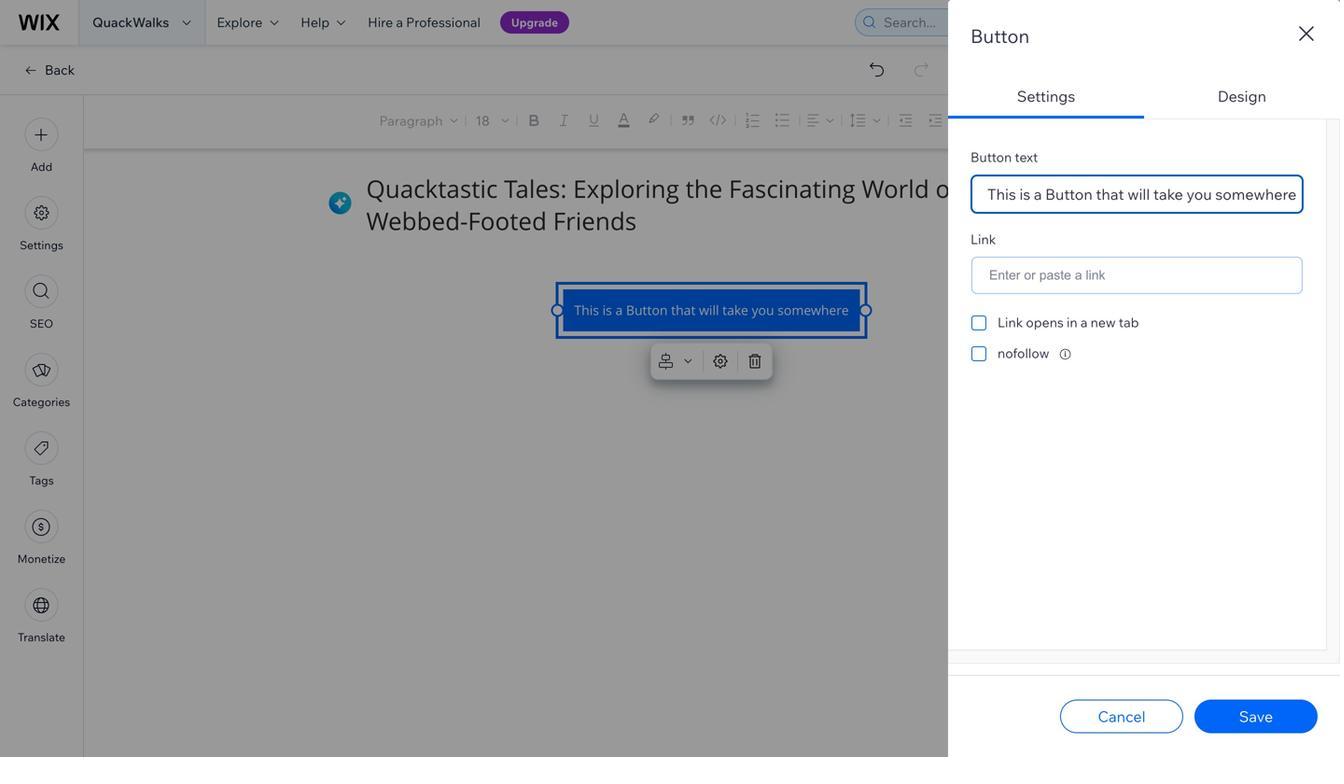 Task type: describe. For each thing, give the bounding box(es) containing it.
monetize
[[17, 552, 66, 566]]

is
[[603, 302, 612, 319]]

button text
[[971, 149, 1038, 165]]

notes
[[1276, 113, 1312, 130]]

tags button
[[25, 431, 58, 487]]

you
[[752, 302, 774, 319]]

help button
[[290, 0, 357, 45]]

explore
[[217, 14, 263, 30]]

professional
[[406, 14, 481, 30]]

cancel
[[1098, 707, 1146, 726]]

upgrade
[[511, 15, 558, 29]]

cancel button
[[1060, 700, 1184, 733]]

this
[[574, 302, 599, 319]]

button for button text
[[971, 149, 1012, 165]]

add
[[31, 160, 52, 174]]

button inside button
[[626, 302, 668, 319]]

0 horizontal spatial settings
[[20, 238, 63, 252]]

notes button
[[1243, 109, 1318, 134]]

settings inside button
[[1017, 87, 1076, 105]]

design
[[1218, 87, 1267, 105]]

tab
[[1119, 314, 1139, 330]]

translate button
[[18, 588, 65, 644]]

back button
[[22, 62, 75, 78]]

tags
[[29, 473, 54, 487]]

opens
[[1026, 314, 1064, 330]]

will
[[699, 302, 719, 319]]

nofollow
[[998, 345, 1050, 361]]

link for link
[[971, 231, 996, 247]]

0 vertical spatial settings button
[[948, 72, 1144, 119]]

a inside this is a button that will take you somewhere button
[[616, 302, 623, 319]]

that
[[671, 302, 696, 319]]

new
[[1091, 314, 1116, 330]]

hire
[[368, 14, 393, 30]]



Task type: vqa. For each thing, say whether or not it's contained in the screenshot.
topmost the AI
no



Task type: locate. For each thing, give the bounding box(es) containing it.
settings up text
[[1017, 87, 1076, 105]]

menu
[[0, 106, 83, 655]]

Enter or paste a link url field
[[972, 257, 1303, 294]]

a right "is" at the top left of page
[[616, 302, 623, 319]]

text
[[1015, 149, 1038, 165]]

quackwalks
[[92, 14, 169, 30]]

link down button text
[[971, 231, 996, 247]]

1 horizontal spatial settings button
[[948, 72, 1144, 119]]

0 vertical spatial button
[[971, 24, 1030, 48]]

1 horizontal spatial settings
[[1017, 87, 1076, 105]]

1 vertical spatial link
[[998, 314, 1023, 330]]

save button
[[1195, 700, 1318, 733]]

a right 'hire'
[[396, 14, 403, 30]]

link
[[971, 231, 996, 247], [998, 314, 1023, 330]]

e.g., Click here text field
[[971, 175, 1304, 214]]

link for link opens in a new tab
[[998, 314, 1023, 330]]

paragraph button
[[376, 107, 462, 133]]

seo
[[30, 316, 53, 330]]

tab list
[[948, 72, 1340, 664]]

settings
[[1017, 87, 1076, 105], [20, 238, 63, 252]]

a inside form
[[1081, 314, 1088, 330]]

settings tab panel
[[948, 119, 1340, 664]]

settings button
[[948, 72, 1144, 119], [20, 196, 63, 252]]

0 vertical spatial settings
[[1017, 87, 1076, 105]]

1 vertical spatial settings
[[20, 238, 63, 252]]

button inside settings tab panel
[[971, 149, 1012, 165]]

button
[[971, 24, 1030, 48], [971, 149, 1012, 165], [626, 302, 668, 319]]

in
[[1067, 314, 1078, 330]]

somewhere
[[778, 302, 849, 319]]

0 horizontal spatial link
[[971, 231, 996, 247]]

a inside 'hire a professional' 'link'
[[396, 14, 403, 30]]

0 vertical spatial link
[[971, 231, 996, 247]]

help
[[301, 14, 330, 30]]

a
[[396, 14, 403, 30], [616, 302, 623, 319], [1081, 314, 1088, 330]]

1 horizontal spatial a
[[616, 302, 623, 319]]

hire a professional link
[[357, 0, 492, 45]]

seo button
[[25, 274, 58, 330]]

1 vertical spatial button
[[971, 149, 1012, 165]]

2 horizontal spatial a
[[1081, 314, 1088, 330]]

Search... field
[[878, 9, 1084, 35]]

monetize button
[[17, 510, 66, 566]]

translate
[[18, 630, 65, 644]]

button for button
[[971, 24, 1030, 48]]

upgrade button
[[500, 11, 570, 34]]

design button
[[1144, 72, 1340, 119]]

settings up seo button on the left top of page
[[20, 238, 63, 252]]

link inside form
[[998, 314, 1023, 330]]

categories button
[[13, 353, 70, 409]]

form containing link opens in a new tab
[[972, 257, 1303, 380]]

paragraph
[[379, 112, 443, 129]]

settings button up text
[[948, 72, 1144, 119]]

2 vertical spatial button
[[626, 302, 668, 319]]

1 vertical spatial settings button
[[20, 196, 63, 252]]

a right the in
[[1081, 314, 1088, 330]]

0 horizontal spatial a
[[396, 14, 403, 30]]

0 horizontal spatial settings button
[[20, 196, 63, 252]]

back
[[45, 62, 75, 78]]

link up nofollow
[[998, 314, 1023, 330]]

hire a professional
[[368, 14, 481, 30]]

form
[[972, 257, 1303, 380]]

menu containing add
[[0, 106, 83, 655]]

1 horizontal spatial link
[[998, 314, 1023, 330]]

save
[[1239, 707, 1273, 726]]

categories
[[13, 395, 70, 409]]

this is a button that will take you somewhere button
[[563, 289, 860, 331]]

tab list containing settings
[[948, 72, 1340, 664]]

settings button down 'add'
[[20, 196, 63, 252]]

take
[[723, 302, 748, 319]]

this is a button that will take you somewhere
[[574, 302, 849, 319]]

link opens in a new tab
[[998, 314, 1139, 330]]

form inside settings tab panel
[[972, 257, 1303, 380]]

Add a Catchy Title text field
[[366, 173, 1044, 237]]

add button
[[25, 118, 58, 174]]



